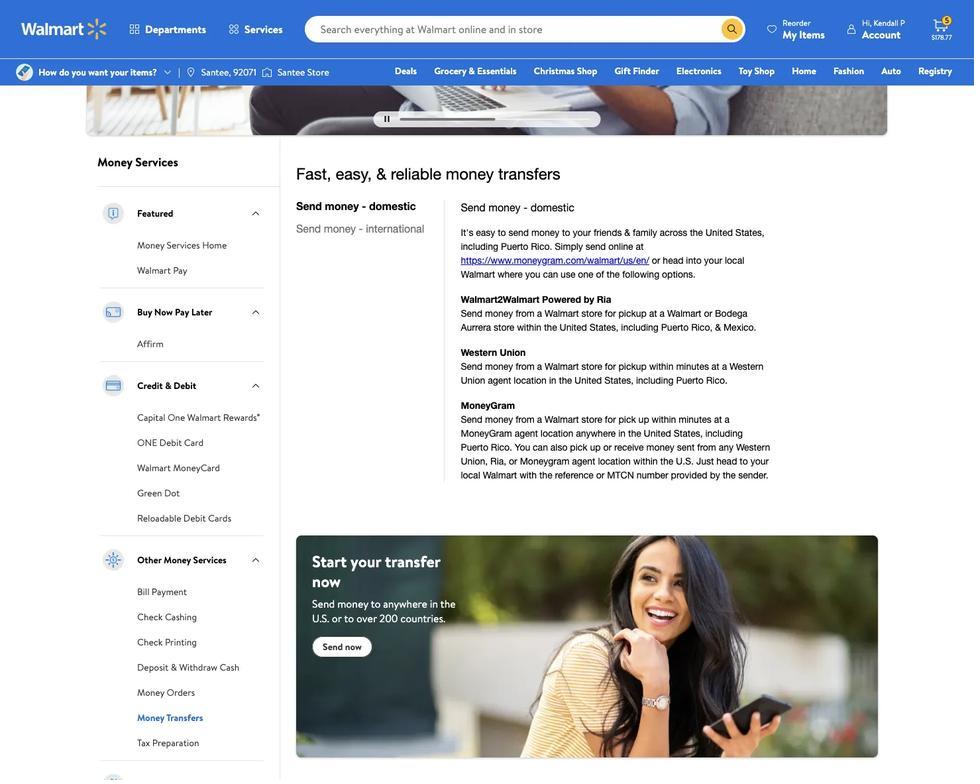 Task type: describe. For each thing, give the bounding box(es) containing it.
walmart moneycard link
[[137, 460, 220, 474]]

send now link
[[312, 636, 373, 657]]

0 horizontal spatial to
[[344, 611, 354, 625]]

money for money services home
[[137, 238, 165, 252]]

Search search field
[[305, 16, 746, 42]]

money for money orders
[[137, 686, 165, 699]]

green dot
[[137, 486, 180, 500]]

santee,
[[201, 66, 231, 79]]

electronics
[[677, 64, 722, 78]]

the
[[441, 596, 456, 611]]

grocery & essentials
[[434, 64, 517, 78]]

1 vertical spatial one
[[137, 436, 157, 449]]

send now
[[323, 640, 362, 653]]

toy shop link
[[733, 64, 781, 78]]

shop for christmas shop
[[577, 64, 598, 78]]

debit left card
[[159, 436, 182, 449]]

start
[[312, 550, 347, 572]]

toy shop
[[739, 64, 775, 78]]

money transfers link
[[137, 710, 203, 724]]

one debit card
[[137, 436, 204, 449]]

money right other
[[164, 553, 191, 566]]

affirm
[[137, 337, 164, 350]]

check cashing
[[137, 610, 197, 623]]

featured image
[[100, 200, 127, 226]]

account
[[862, 27, 901, 41]]

green
[[137, 486, 162, 500]]

deposit & withdraw cash link
[[137, 659, 239, 674]]

start your transfer now send money to anywhere in the u.s. or to over 200 countries.
[[312, 550, 456, 625]]

departments button
[[118, 13, 217, 45]]

christmas
[[534, 64, 575, 78]]

one inside registry one debit
[[851, 83, 871, 96]]

deals link
[[389, 64, 423, 78]]

gift finder link
[[609, 64, 665, 78]]

& for deposit
[[171, 661, 177, 674]]

200
[[380, 611, 398, 625]]

1 horizontal spatial home
[[792, 64, 817, 78]]

cashing
[[165, 610, 197, 623]]

anywhere
[[383, 596, 427, 611]]

cards
[[208, 511, 231, 525]]

tax preparation link
[[137, 735, 199, 749]]

do
[[59, 66, 69, 79]]

toy
[[739, 64, 752, 78]]

1 vertical spatial walmart
[[187, 411, 221, 424]]

5
[[945, 15, 950, 26]]

gift cards image
[[100, 771, 127, 780]]

money
[[337, 596, 368, 611]]

you
[[72, 66, 86, 79]]

store
[[307, 66, 329, 79]]

0 vertical spatial pay
[[173, 264, 187, 277]]

items?
[[130, 66, 157, 79]]

payment
[[152, 585, 187, 598]]

grocery & essentials link
[[428, 64, 523, 78]]

money orders
[[137, 686, 195, 699]]

check for check cashing
[[137, 610, 163, 623]]

& for credit
[[165, 379, 171, 392]]

p
[[901, 17, 905, 28]]

how
[[38, 66, 57, 79]]

services up walmart pay link
[[167, 238, 200, 252]]

money for money transfers
[[137, 711, 164, 724]]

& for grocery
[[469, 64, 475, 78]]

check for check printing
[[137, 635, 163, 649]]

in
[[430, 596, 438, 611]]

0 horizontal spatial your
[[110, 66, 128, 79]]

check cashing link
[[137, 609, 197, 623]]

one debit card link
[[137, 435, 204, 449]]

walmart moneycard
[[137, 461, 220, 474]]

essentials
[[477, 64, 517, 78]]

capital one walmart rewards®
[[137, 411, 260, 424]]

countries.
[[401, 611, 446, 625]]

1 horizontal spatial to
[[371, 596, 381, 611]]

registry one debit
[[851, 64, 953, 96]]

fashion link
[[828, 64, 870, 78]]

departments
[[145, 22, 206, 36]]

services down cards
[[193, 553, 227, 566]]

money services home
[[137, 238, 227, 252]]

capital
[[137, 411, 165, 424]]

credit & debit
[[137, 379, 196, 392]]

1 vertical spatial home
[[202, 238, 227, 252]]

1 vertical spatial pay
[[175, 305, 189, 319]]

debit inside registry one debit
[[873, 83, 896, 96]]

tax
[[137, 736, 150, 749]]

u.s.
[[312, 611, 329, 625]]

walmart for walmart moneycard
[[137, 461, 171, 474]]

bill payment
[[137, 585, 187, 598]]



Task type: locate. For each thing, give the bounding box(es) containing it.
2 vertical spatial &
[[171, 661, 177, 674]]

services up featured
[[135, 154, 178, 170]]

shop for toy shop
[[755, 64, 775, 78]]

money orders link
[[137, 684, 195, 699]]

home
[[792, 64, 817, 78], [202, 238, 227, 252]]

auto
[[882, 64, 901, 78]]

santee
[[278, 66, 305, 79]]

cash
[[220, 661, 239, 674]]

one down "capital"
[[137, 436, 157, 449]]

rewards®
[[223, 411, 260, 424]]

1 vertical spatial check
[[137, 635, 163, 649]]

check up deposit
[[137, 635, 163, 649]]

withdraw
[[179, 661, 218, 674]]

later
[[191, 305, 212, 319]]

now down over
[[345, 640, 362, 653]]

1 horizontal spatial  image
[[185, 67, 196, 78]]

reorder
[[783, 17, 811, 28]]

pause image
[[384, 116, 389, 122]]

moneycard
[[173, 461, 220, 474]]

fashion
[[834, 64, 865, 78]]

 image
[[262, 66, 272, 79]]

how do you want your items?
[[38, 66, 157, 79]]

0 vertical spatial home
[[792, 64, 817, 78]]

money down deposit
[[137, 686, 165, 699]]

1 horizontal spatial now
[[345, 640, 362, 653]]

shop inside toy shop "link"
[[755, 64, 775, 78]]

& right deposit
[[171, 661, 177, 674]]

to right money
[[371, 596, 381, 611]]

pay down "money services home"
[[173, 264, 187, 277]]

pay right now on the top
[[175, 305, 189, 319]]

walmart for walmart pay
[[137, 264, 171, 277]]

walmart+
[[913, 83, 953, 96]]

credit
[[137, 379, 163, 392]]

electronics link
[[671, 64, 728, 78]]

walmart pay
[[137, 264, 187, 277]]

items
[[799, 27, 825, 41]]

1 vertical spatial send
[[323, 640, 343, 653]]

preparation
[[152, 736, 199, 749]]

walmart+ link
[[907, 82, 958, 97]]

gift
[[615, 64, 631, 78]]

featured
[[137, 207, 173, 220]]

debit down auto link
[[873, 83, 896, 96]]

money services
[[97, 154, 178, 170]]

 image right |
[[185, 67, 196, 78]]

christmas shop link
[[528, 64, 603, 78]]

send down or
[[323, 640, 343, 653]]

walmart pay link
[[137, 262, 187, 277]]

one down fashion link
[[851, 83, 871, 96]]

0 vertical spatial walmart
[[137, 264, 171, 277]]

money for money services
[[97, 154, 132, 170]]

0 vertical spatial one
[[851, 83, 871, 96]]

my
[[783, 27, 797, 41]]

1 horizontal spatial your
[[351, 550, 381, 572]]

0 vertical spatial now
[[312, 570, 341, 592]]

now up money
[[312, 570, 341, 592]]

&
[[469, 64, 475, 78], [165, 379, 171, 392], [171, 661, 177, 674]]

one debit link
[[845, 82, 902, 97]]

money up walmart pay link
[[137, 238, 165, 252]]

deposit
[[137, 661, 169, 674]]

debit
[[873, 83, 896, 96], [174, 379, 196, 392], [159, 436, 182, 449], [184, 511, 206, 525]]

0 vertical spatial check
[[137, 610, 163, 623]]

hi,
[[862, 17, 872, 28]]

|
[[178, 66, 180, 79]]

services
[[245, 22, 283, 36], [135, 154, 178, 170], [167, 238, 200, 252], [193, 553, 227, 566]]

0 horizontal spatial home
[[202, 238, 227, 252]]

 image left how
[[16, 64, 33, 81]]

 image for santee, 92071
[[185, 67, 196, 78]]

services inside popup button
[[245, 22, 283, 36]]

your right want
[[110, 66, 128, 79]]

now inside 'link'
[[345, 640, 362, 653]]

& right credit
[[165, 379, 171, 392]]

dot
[[164, 486, 180, 500]]

0 horizontal spatial one
[[137, 436, 157, 449]]

1 check from the top
[[137, 610, 163, 623]]

send
[[312, 596, 335, 611], [323, 640, 343, 653]]

carousel controls navigation
[[374, 111, 601, 127]]

to
[[371, 596, 381, 611], [344, 611, 354, 625]]

0 horizontal spatial  image
[[16, 64, 33, 81]]

deposit & withdraw cash
[[137, 661, 239, 674]]

send inside 'link'
[[323, 640, 343, 653]]

registry link
[[913, 64, 958, 78]]

pay
[[173, 264, 187, 277], [175, 305, 189, 319]]

printing
[[165, 635, 197, 649]]

shop right christmas
[[577, 64, 598, 78]]

shop right toy
[[755, 64, 775, 78]]

transfers
[[166, 711, 203, 724]]

& right 'grocery'
[[469, 64, 475, 78]]

walmart down "money services home"
[[137, 264, 171, 277]]

check printing link
[[137, 634, 197, 649]]

reloadable debit cards
[[137, 511, 231, 525]]

bill payment link
[[137, 584, 187, 598]]

now inside start your transfer now send money to anywhere in the u.s. or to over 200 countries.
[[312, 570, 341, 592]]

gift finder
[[615, 64, 659, 78]]

other money services image
[[100, 547, 127, 573]]

2 check from the top
[[137, 635, 163, 649]]

tax preparation
[[137, 736, 199, 749]]

over
[[357, 611, 377, 625]]

santee store
[[278, 66, 329, 79]]

2 vertical spatial walmart
[[137, 461, 171, 474]]

now
[[154, 305, 173, 319]]

credit & debit image
[[100, 372, 127, 399]]

santee, 92071
[[201, 66, 256, 79]]

0 vertical spatial your
[[110, 66, 128, 79]]

walmart
[[137, 264, 171, 277], [187, 411, 221, 424], [137, 461, 171, 474]]

auto link
[[876, 64, 907, 78]]

reloadable
[[137, 511, 181, 525]]

shop inside the christmas shop link
[[577, 64, 598, 78]]

$178.77
[[932, 32, 952, 42]]

deals
[[395, 64, 417, 78]]

debit up one
[[174, 379, 196, 392]]

reorder my items
[[783, 17, 825, 41]]

your right "start"
[[351, 550, 381, 572]]

money up "tax"
[[137, 711, 164, 724]]

92071
[[233, 66, 256, 79]]

check down bill
[[137, 610, 163, 623]]

1 horizontal spatial one
[[851, 83, 871, 96]]

other money services
[[137, 553, 227, 566]]

walmart image
[[21, 19, 107, 40]]

christmas shop
[[534, 64, 598, 78]]

finder
[[633, 64, 659, 78]]

1 vertical spatial now
[[345, 640, 362, 653]]

one
[[168, 411, 185, 424]]

1 shop from the left
[[577, 64, 598, 78]]

now
[[312, 570, 341, 592], [345, 640, 362, 653]]

5 $178.77
[[932, 15, 952, 42]]

walmart up card
[[187, 411, 221, 424]]

buy
[[137, 305, 152, 319]]

0 horizontal spatial now
[[312, 570, 341, 592]]

your inside start your transfer now send money to anywhere in the u.s. or to over 200 countries.
[[351, 550, 381, 572]]

money
[[97, 154, 132, 170], [137, 238, 165, 252], [164, 553, 191, 566], [137, 686, 165, 699], [137, 711, 164, 724]]

1 vertical spatial &
[[165, 379, 171, 392]]

bill
[[137, 585, 149, 598]]

0 vertical spatial &
[[469, 64, 475, 78]]

affirm link
[[137, 336, 164, 350]]

0 horizontal spatial shop
[[577, 64, 598, 78]]

Walmart Site-Wide search field
[[305, 16, 746, 42]]

search icon image
[[727, 24, 738, 34]]

send left money
[[312, 596, 335, 611]]

to right or
[[344, 611, 354, 625]]

check printing
[[137, 635, 197, 649]]

services up 92071
[[245, 22, 283, 36]]

send inside start your transfer now send money to anywhere in the u.s. or to over 200 countries.
[[312, 596, 335, 611]]

 image
[[16, 64, 33, 81], [185, 67, 196, 78]]

services button
[[217, 13, 294, 45]]

one
[[851, 83, 871, 96], [137, 436, 157, 449]]

debit left cards
[[184, 511, 206, 525]]

money services home link
[[137, 237, 227, 252]]

2 shop from the left
[[755, 64, 775, 78]]

reloadable debit cards link
[[137, 510, 231, 525]]

want
[[88, 66, 108, 79]]

hi, kendall p account
[[862, 17, 905, 41]]

1 vertical spatial your
[[351, 550, 381, 572]]

 image for how do you want your items?
[[16, 64, 33, 81]]

0 vertical spatial send
[[312, 596, 335, 611]]

orders
[[167, 686, 195, 699]]

check inside check printing link
[[137, 635, 163, 649]]

kendall
[[874, 17, 899, 28]]

walmart up green dot link
[[137, 461, 171, 474]]

buy now pay later image
[[100, 299, 127, 325]]

money up featured image
[[97, 154, 132, 170]]

check inside check cashing link
[[137, 610, 163, 623]]

1 horizontal spatial shop
[[755, 64, 775, 78]]



Task type: vqa. For each thing, say whether or not it's contained in the screenshot.
Christmas Shop
yes



